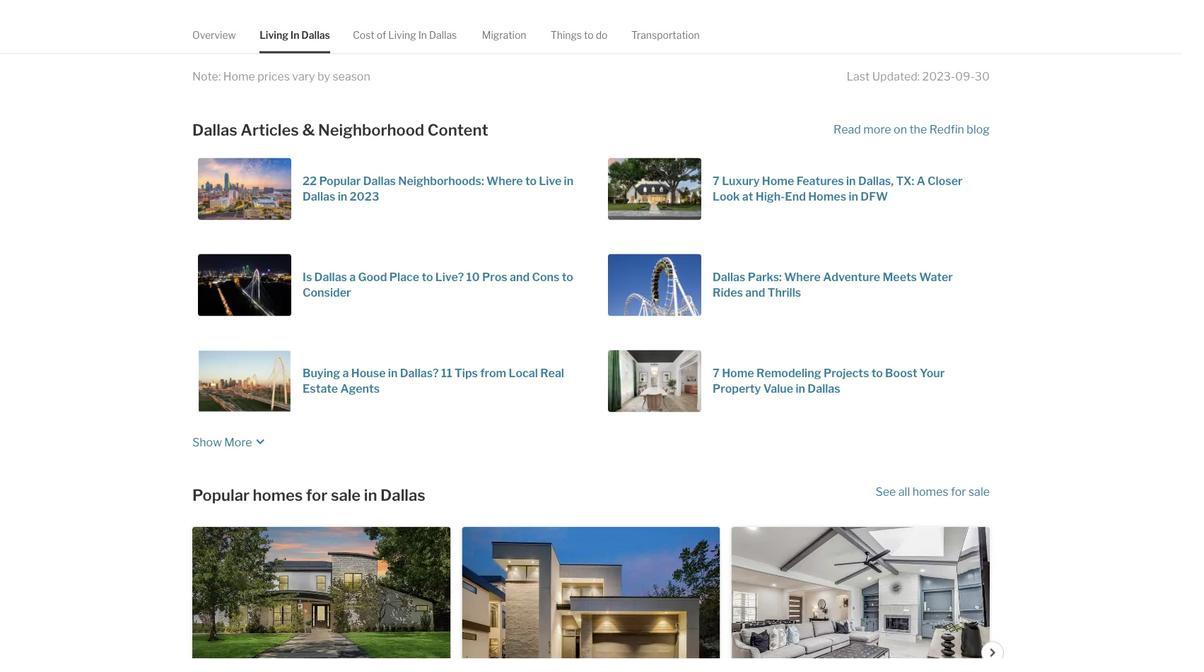 Task type: describe. For each thing, give the bounding box(es) containing it.
things
[[551, 29, 582, 41]]

blog article image for is dallas a good place to live? 10 pros and cons to consider
[[198, 255, 291, 317]]

30
[[975, 70, 990, 84]]

living inside "link"
[[260, 29, 288, 41]]

all
[[899, 486, 910, 499]]

content
[[428, 121, 488, 140]]

cons
[[532, 271, 560, 285]]

boost
[[885, 367, 918, 381]]

7 luxury home features in dallas, tx: a closer look at high-end homes in dfw link
[[608, 159, 984, 221]]

11
[[441, 367, 452, 381]]

buying a house in dallas? 11 tips from local real estate agents link
[[198, 351, 574, 413]]

pros
[[482, 271, 508, 285]]

a inside buying a house in dallas? 11 tips from local real estate agents
[[343, 367, 349, 381]]

living in dallas link
[[260, 17, 330, 53]]

dfw
[[861, 190, 888, 204]]

things to do link
[[551, 17, 608, 53]]

to left do
[[584, 29, 594, 41]]

last updated: 2023-09-30
[[847, 70, 990, 84]]

projects
[[824, 367, 869, 381]]

buying
[[303, 367, 340, 381]]

10
[[466, 271, 480, 285]]

to inside 22 popular dallas neighborhoods: where to live in dallas in 2023
[[525, 175, 537, 189]]

cost of living in dallas
[[353, 29, 457, 41]]

of
[[377, 29, 386, 41]]

read
[[834, 123, 861, 137]]

60 / 100
[[556, 35, 601, 49]]

tips
[[455, 367, 478, 381]]

dallas parks: where adventure meets water rides and thrills link
[[608, 255, 984, 317]]

thrills
[[768, 287, 801, 300]]

valley ranch link
[[192, 35, 260, 49]]

estate
[[303, 383, 338, 396]]

to right cons
[[562, 271, 573, 285]]

is
[[303, 271, 312, 285]]

value
[[764, 383, 794, 396]]

show more link
[[192, 430, 269, 451]]

and inside is dallas a good place to live? 10 pros and cons to consider
[[510, 271, 530, 285]]

$520,000
[[402, 35, 457, 49]]

dallas inside dallas parks: where adventure meets water rides and thrills
[[713, 271, 746, 285]]

in inside buying a house in dallas? 11 tips from local real estate agents
[[388, 367, 398, 381]]

high-
[[756, 190, 785, 204]]

7 home remodeling projects to boost your property value in dallas
[[713, 367, 945, 396]]

1 horizontal spatial sale
[[969, 486, 990, 499]]

blog article image for 22 popular dallas neighborhoods: where to live in dallas in 2023
[[198, 159, 291, 221]]

updated:
[[872, 70, 920, 84]]

22
[[303, 175, 317, 189]]

home for remodeling
[[722, 367, 754, 381]]

blog article image for 7 luxury home features in dallas, tx: a closer look at high-end homes in dfw
[[608, 159, 702, 221]]

/
[[574, 35, 578, 49]]

house
[[351, 367, 386, 381]]

and inside dallas parks: where adventure meets water rides and thrills
[[746, 287, 765, 300]]

note: home prices vary by season
[[192, 70, 370, 84]]

photo of 7728 la bolsa dallas, tx 75248 image
[[732, 528, 990, 660]]

photo of 5319 manett st dallas, tx 75206 image
[[462, 528, 720, 660]]

homes inside see all homes for sale link
[[913, 486, 949, 499]]

by
[[317, 70, 330, 84]]

read more on the redfin blog link
[[834, 119, 990, 142]]

migration
[[482, 29, 527, 41]]

show more
[[192, 436, 252, 450]]

neighborhoods:
[[398, 175, 484, 189]]

closer
[[928, 175, 963, 189]]

transportation
[[632, 29, 700, 41]]

2023
[[350, 190, 379, 204]]

do
[[596, 29, 608, 41]]

7 luxury home features in dallas, tx: a closer look at high-end homes in dfw
[[713, 175, 963, 204]]

09-
[[955, 70, 975, 84]]

1 vertical spatial popular
[[192, 487, 250, 506]]

dallas inside "link"
[[302, 29, 330, 41]]

0 horizontal spatial homes
[[253, 487, 303, 506]]

luxury
[[722, 175, 760, 189]]

blog
[[967, 123, 990, 137]]

7 for 7 luxury home features in dallas, tx: a closer look at high-end homes in dfw
[[713, 175, 720, 189]]

a
[[917, 175, 926, 189]]

last
[[847, 70, 870, 84]]

7 for 7 home remodeling projects to boost your property value in dallas
[[713, 367, 720, 381]]

place
[[389, 271, 419, 285]]

articles
[[241, 121, 299, 140]]

property
[[713, 383, 761, 396]]

dallas?
[[400, 367, 439, 381]]

in inside living in dallas "link"
[[291, 29, 299, 41]]

consider
[[303, 287, 351, 300]]

see all homes for sale
[[876, 486, 990, 499]]

prices
[[258, 70, 290, 84]]



Task type: vqa. For each thing, say whether or not it's contained in the screenshot.
z link
no



Task type: locate. For each thing, give the bounding box(es) containing it.
7 home remodeling projects to boost your property value in dallas link
[[608, 351, 984, 413]]

home right note:
[[223, 70, 255, 84]]

see all homes for sale link
[[876, 485, 990, 508]]

22 popular dallas neighborhoods: where to live in dallas in 2023 link
[[198, 159, 574, 221]]

dallas articles & neighborhood content
[[192, 121, 488, 140]]

remodeling
[[757, 367, 821, 381]]

living right of
[[388, 29, 416, 41]]

the
[[910, 123, 927, 137]]

0 vertical spatial where
[[487, 175, 523, 189]]

0 horizontal spatial popular
[[192, 487, 250, 506]]

0 horizontal spatial a
[[343, 367, 349, 381]]

transportation link
[[632, 17, 700, 53]]

show
[[192, 436, 222, 450]]

at
[[742, 190, 753, 204]]

where up thrills
[[784, 271, 821, 285]]

your
[[920, 367, 945, 381]]

1 horizontal spatial home
[[722, 367, 754, 381]]

7 up look
[[713, 175, 720, 189]]

&
[[302, 121, 315, 140]]

real
[[540, 367, 564, 381]]

2 horizontal spatial home
[[762, 175, 794, 189]]

22 popular dallas neighborhoods: where to live in dallas in 2023
[[303, 175, 574, 204]]

0 vertical spatial a
[[350, 271, 356, 285]]

to left "live?"
[[422, 271, 433, 285]]

2 living from the left
[[388, 29, 416, 41]]

in
[[291, 29, 299, 41], [418, 29, 427, 41]]

features
[[797, 175, 844, 189]]

in
[[564, 175, 574, 189], [846, 175, 856, 189], [338, 190, 347, 204], [849, 190, 858, 204], [388, 367, 398, 381], [796, 383, 806, 396], [364, 487, 377, 506]]

0 vertical spatial popular
[[319, 175, 361, 189]]

1 vertical spatial where
[[784, 271, 821, 285]]

1 horizontal spatial where
[[784, 271, 821, 285]]

1 horizontal spatial living
[[388, 29, 416, 41]]

parks:
[[748, 271, 782, 285]]

ranch
[[226, 35, 260, 49]]

a left good
[[350, 271, 356, 285]]

in inside cost of living in dallas link
[[418, 29, 427, 41]]

to left boost
[[872, 367, 883, 381]]

dallas inside is dallas a good place to live? 10 pros and cons to consider
[[314, 271, 347, 285]]

2023-
[[923, 70, 955, 84]]

100
[[581, 35, 601, 49]]

popular down show more
[[192, 487, 250, 506]]

to inside 7 home remodeling projects to boost your property value in dallas
[[872, 367, 883, 381]]

read more on the redfin blog
[[834, 123, 990, 137]]

cost
[[353, 29, 375, 41]]

buying a house in dallas? 11 tips from local real estate agents
[[303, 367, 564, 396]]

cost of living in dallas link
[[353, 17, 457, 53]]

1 horizontal spatial popular
[[319, 175, 361, 189]]

vary
[[292, 70, 315, 84]]

0 horizontal spatial and
[[510, 271, 530, 285]]

7 up property
[[713, 367, 720, 381]]

home up property
[[722, 367, 754, 381]]

home up high-
[[762, 175, 794, 189]]

and right pros
[[510, 271, 530, 285]]

popular up 2023
[[319, 175, 361, 189]]

adventure
[[823, 271, 881, 285]]

0 horizontal spatial for
[[306, 487, 328, 506]]

1 horizontal spatial in
[[418, 29, 427, 41]]

popular inside 22 popular dallas neighborhoods: where to live in dallas in 2023
[[319, 175, 361, 189]]

neighborhood
[[318, 121, 424, 140]]

0 vertical spatial and
[[510, 271, 530, 285]]

more
[[224, 436, 252, 450]]

a up "agents" at the left
[[343, 367, 349, 381]]

good
[[358, 271, 387, 285]]

in right of
[[418, 29, 427, 41]]

home inside 7 home remodeling projects to boost your property value in dallas
[[722, 367, 754, 381]]

1 horizontal spatial a
[[350, 271, 356, 285]]

live
[[539, 175, 562, 189]]

valley ranch
[[192, 35, 260, 49]]

migration link
[[482, 17, 527, 53]]

end
[[785, 190, 806, 204]]

a
[[350, 271, 356, 285], [343, 367, 349, 381]]

1 horizontal spatial and
[[746, 287, 765, 300]]

0 vertical spatial home
[[223, 70, 255, 84]]

and down parks:
[[746, 287, 765, 300]]

homes
[[913, 486, 949, 499], [253, 487, 303, 506]]

living up prices
[[260, 29, 288, 41]]

1 vertical spatial a
[[343, 367, 349, 381]]

agents
[[340, 383, 380, 396]]

living in dallas
[[260, 29, 330, 41]]

see
[[876, 486, 896, 499]]

is dallas a good place to live? 10 pros and cons to consider
[[303, 271, 573, 300]]

blog article image for 7 home remodeling projects to boost your property value in dallas
[[608, 351, 702, 413]]

7 inside 7 luxury home features in dallas, tx: a closer look at high-end homes in dfw
[[713, 175, 720, 189]]

blog article image for dallas parks: where adventure meets water rides and thrills
[[608, 255, 702, 317]]

1 living from the left
[[260, 29, 288, 41]]

water
[[920, 271, 953, 285]]

0 horizontal spatial home
[[223, 70, 255, 84]]

0 vertical spatial 7
[[713, 175, 720, 189]]

7 inside 7 home remodeling projects to boost your property value in dallas
[[713, 367, 720, 381]]

blog article image
[[198, 159, 291, 221], [608, 159, 702, 221], [198, 255, 291, 317], [608, 255, 702, 317], [198, 351, 291, 413], [608, 351, 702, 413]]

note:
[[192, 70, 221, 84]]

1 vertical spatial home
[[762, 175, 794, 189]]

0 horizontal spatial where
[[487, 175, 523, 189]]

tx:
[[896, 175, 915, 189]]

dallas
[[302, 29, 330, 41], [429, 29, 457, 41], [192, 121, 237, 140], [363, 175, 396, 189], [303, 190, 335, 204], [314, 271, 347, 285], [713, 271, 746, 285], [808, 383, 841, 396], [381, 487, 426, 506]]

2 7 from the top
[[713, 367, 720, 381]]

next image
[[989, 650, 997, 658]]

in up 'vary'
[[291, 29, 299, 41]]

1 horizontal spatial for
[[951, 486, 966, 499]]

live?
[[436, 271, 464, 285]]

1 7 from the top
[[713, 175, 720, 189]]

things to do
[[551, 29, 608, 41]]

popular homes for sale in dallas
[[192, 487, 426, 506]]

home inside 7 luxury home features in dallas, tx: a closer look at high-end homes in dfw
[[762, 175, 794, 189]]

where left live
[[487, 175, 523, 189]]

where inside 22 popular dallas neighborhoods: where to live in dallas in 2023
[[487, 175, 523, 189]]

home
[[223, 70, 255, 84], [762, 175, 794, 189], [722, 367, 754, 381]]

dallas,
[[858, 175, 894, 189]]

from
[[480, 367, 506, 381]]

0 horizontal spatial in
[[291, 29, 299, 41]]

homes
[[808, 190, 847, 204]]

where inside dallas parks: where adventure meets water rides and thrills
[[784, 271, 821, 285]]

more
[[864, 123, 891, 137]]

dallas parks: where adventure meets water rides and thrills
[[713, 271, 953, 300]]

overview
[[192, 29, 236, 41]]

0 horizontal spatial sale
[[331, 487, 361, 506]]

popular
[[319, 175, 361, 189], [192, 487, 250, 506]]

sale
[[969, 486, 990, 499], [331, 487, 361, 506]]

1 vertical spatial 7
[[713, 367, 720, 381]]

2 vertical spatial home
[[722, 367, 754, 381]]

1 vertical spatial and
[[746, 287, 765, 300]]

season
[[333, 70, 370, 84]]

dallas inside 7 home remodeling projects to boost your property value in dallas
[[808, 383, 841, 396]]

blog article image for buying a house in dallas? 11 tips from local real estate agents
[[198, 351, 291, 413]]

1 in from the left
[[291, 29, 299, 41]]

redfin
[[930, 123, 965, 137]]

to left live
[[525, 175, 537, 189]]

2 in from the left
[[418, 29, 427, 41]]

is dallas a good place to live? 10 pros and cons to consider link
[[198, 255, 574, 317]]

0 horizontal spatial living
[[260, 29, 288, 41]]

for inside see all homes for sale link
[[951, 486, 966, 499]]

in inside 7 home remodeling projects to boost your property value in dallas
[[796, 383, 806, 396]]

1 horizontal spatial homes
[[913, 486, 949, 499]]

valley
[[192, 35, 224, 49]]

photo of 4319 bobbitt dr dallas, tx 75229 image
[[192, 528, 451, 660]]

a inside is dallas a good place to live? 10 pros and cons to consider
[[350, 271, 356, 285]]

home for prices
[[223, 70, 255, 84]]



